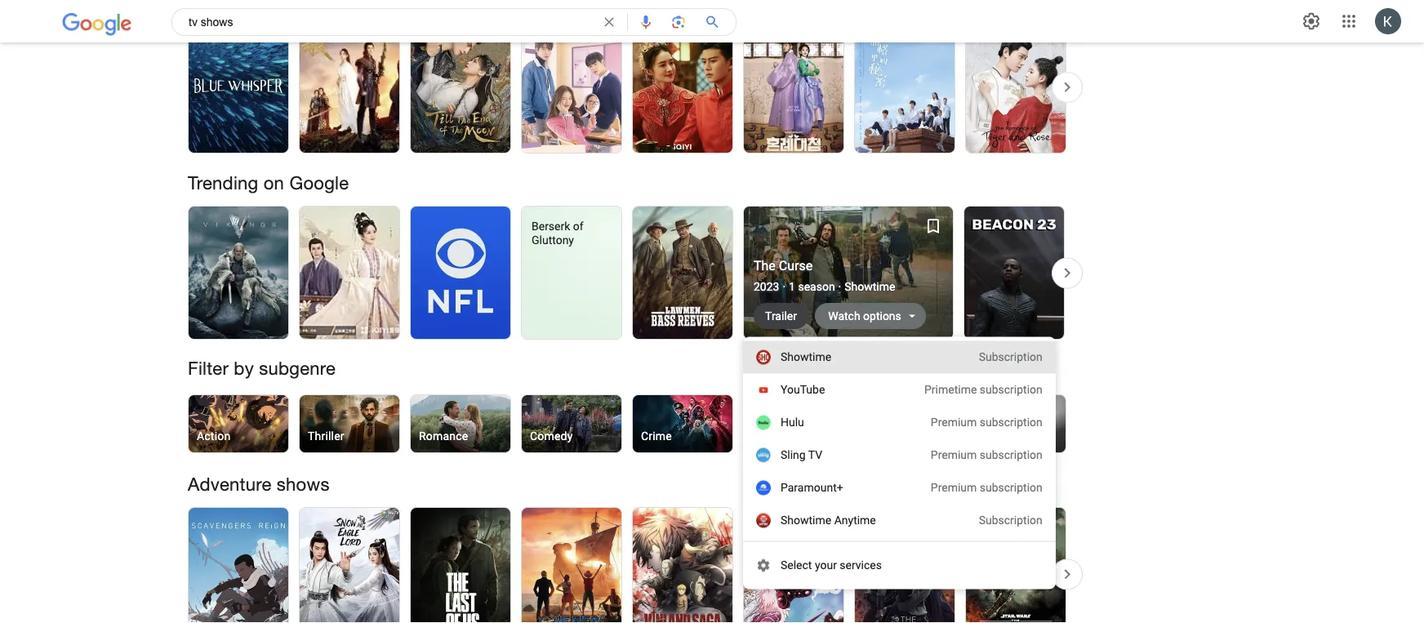 Task type: describe. For each thing, give the bounding box(es) containing it.
comedy button
[[521, 395, 622, 461]]

romance button
[[410, 395, 511, 461]]

the curse link
[[754, 257, 943, 274]]

your
[[815, 559, 837, 572]]

romance
[[419, 429, 468, 443]]

select your services
[[781, 559, 882, 572]]

sci-fi
[[974, 429, 1001, 443]]

adventure shows
[[188, 473, 330, 494]]

the curse element
[[744, 206, 953, 339]]

Search search field
[[189, 13, 591, 35]]

paramount+
[[781, 481, 844, 495]]

google image
[[62, 13, 132, 36]]

trending on google heading
[[188, 171, 1067, 194]]

berserk of gluttony
[[532, 219, 584, 246]]

watch
[[828, 309, 861, 322]]

fi
[[994, 429, 1001, 443]]

options
[[863, 309, 902, 322]]

showtime for showtime
[[781, 350, 832, 364]]

the
[[754, 258, 776, 273]]

showtime for showtime anytime
[[781, 514, 832, 527]]

sci-
[[974, 429, 994, 443]]

primetime subscription
[[925, 383, 1043, 397]]

the curse
[[754, 258, 813, 273]]

historical
[[752, 413, 803, 426]]

subscription for showtime anytime
[[979, 514, 1043, 527]]

curse
[[779, 258, 813, 273]]

subscription for hulu
[[980, 416, 1043, 429]]

adventure shows heading
[[188, 473, 1067, 495]]

subscription for paramount+
[[980, 481, 1043, 495]]

adventure
[[188, 473, 272, 494]]

menu containing showtime
[[743, 337, 1056, 589]]

gluttony
[[532, 233, 574, 246]]

premium for hulu
[[931, 416, 977, 429]]

hulu
[[781, 416, 804, 429]]

search by image image
[[671, 14, 687, 30]]

sling tv
[[781, 448, 823, 462]]

watch options
[[828, 309, 902, 322]]

showtime anytime
[[781, 514, 876, 527]]

filter by subgenre heading
[[188, 357, 1067, 380]]

filter
[[188, 358, 229, 379]]

sling
[[781, 448, 806, 462]]

action button
[[188, 395, 289, 461]]

premium for sling tv
[[931, 448, 977, 462]]

primetime
[[925, 383, 977, 397]]

subscription for youtube
[[980, 383, 1043, 397]]

services
[[840, 559, 882, 572]]

crime button
[[632, 395, 734, 461]]

historical drama button
[[743, 395, 845, 453]]



Task type: locate. For each thing, give the bounding box(es) containing it.
2 subscription from the top
[[980, 416, 1043, 429]]

3 premium subscription from the top
[[931, 481, 1043, 495]]

sci-fi button
[[966, 395, 1067, 453]]

1 premium from the top
[[931, 416, 977, 429]]

by
[[234, 358, 254, 379]]

action
[[197, 429, 231, 443]]

of
[[573, 219, 584, 233]]

berserk
[[532, 219, 570, 233]]

add to watchlist image
[[924, 216, 943, 236]]

premium for paramount+
[[931, 481, 977, 495]]

0 vertical spatial subscription
[[979, 350, 1043, 364]]

premium subscription for hulu
[[931, 416, 1043, 429]]

subscription for showtime
[[979, 350, 1043, 364]]

2 premium from the top
[[931, 448, 977, 462]]

crime
[[641, 429, 672, 443]]

premium subscription for sling tv
[[931, 448, 1043, 462]]

subgenre
[[259, 358, 336, 379]]

2 subscription from the top
[[979, 514, 1043, 527]]

showtime down paramount+
[[781, 514, 832, 527]]

anytime
[[835, 514, 876, 527]]

google
[[290, 172, 349, 193]]

0 vertical spatial showtime
[[781, 350, 832, 364]]

2 premium subscription from the top
[[931, 448, 1043, 462]]

3 premium from the top
[[931, 481, 977, 495]]

1 subscription from the top
[[979, 350, 1043, 364]]

premium subscription for paramount+
[[931, 481, 1043, 495]]

3 subscription from the top
[[980, 448, 1043, 462]]

subscription
[[980, 383, 1043, 397], [980, 416, 1043, 429], [980, 448, 1043, 462], [980, 481, 1043, 495]]

2 vertical spatial premium subscription
[[931, 481, 1043, 495]]

youtube
[[781, 383, 825, 397]]

on
[[264, 172, 284, 193]]

4 subscription from the top
[[980, 481, 1043, 495]]

thriller button
[[299, 395, 400, 461]]

shows
[[277, 473, 330, 494]]

1 subscription from the top
[[980, 383, 1043, 397]]

search by voice image
[[638, 14, 654, 30]]

showtime
[[781, 350, 832, 364], [781, 514, 832, 527]]

showtime up youtube
[[781, 350, 832, 364]]

1 vertical spatial showtime
[[781, 514, 832, 527]]

comedy
[[530, 429, 573, 443]]

subscription for sling tv
[[980, 448, 1043, 462]]

0 vertical spatial premium subscription
[[931, 416, 1043, 429]]

tv
[[809, 448, 823, 462]]

1 premium subscription from the top
[[931, 416, 1043, 429]]

thriller
[[308, 429, 345, 443]]

1 vertical spatial subscription
[[979, 514, 1043, 527]]

subscription
[[979, 350, 1043, 364], [979, 514, 1043, 527]]

menu
[[743, 337, 1056, 589]]

select
[[781, 559, 812, 572]]

watch options button
[[815, 303, 926, 329]]

premium subscription
[[931, 416, 1043, 429], [931, 448, 1043, 462], [931, 481, 1043, 495]]

1 vertical spatial premium subscription
[[931, 448, 1043, 462]]

1 vertical spatial premium
[[931, 448, 977, 462]]

drama
[[752, 429, 786, 443]]

trending on google
[[188, 172, 349, 193]]

heading
[[188, 0, 1067, 8]]

2 showtime from the top
[[781, 514, 832, 527]]

None search field
[[0, 0, 737, 39]]

1 showtime from the top
[[781, 350, 832, 364]]

historical drama
[[752, 413, 803, 443]]

0 vertical spatial premium
[[931, 416, 977, 429]]

premium
[[931, 416, 977, 429], [931, 448, 977, 462], [931, 481, 977, 495]]

trending
[[188, 172, 258, 193]]

2 vertical spatial premium
[[931, 481, 977, 495]]

filter by subgenre
[[188, 358, 336, 379]]



Task type: vqa. For each thing, say whether or not it's contained in the screenshot.


